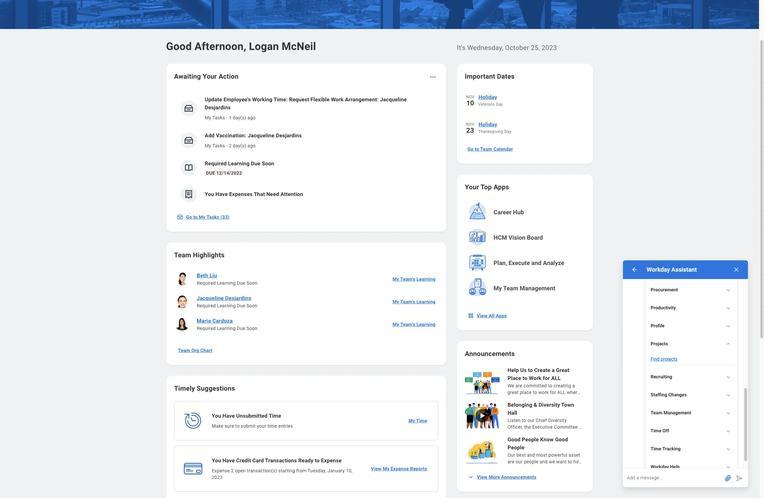 Task type: describe. For each thing, give the bounding box(es) containing it.
submit
[[241, 424, 256, 429]]

workday help button
[[649, 461, 736, 474]]

need
[[267, 191, 279, 198]]

required for maria
[[197, 326, 216, 332]]

changes
[[669, 393, 688, 398]]

request
[[289, 96, 309, 103]]

add
[[205, 133, 215, 139]]

view all apps
[[477, 314, 507, 319]]

inbox image for my tasks - 2 day(s) ago
[[184, 136, 194, 146]]

apps for your top apps
[[494, 183, 510, 191]]

you for you have unsubmitted time
[[212, 413, 221, 420]]

upload clip image
[[725, 475, 733, 483]]

hub
[[514, 209, 525, 216]]

career
[[494, 209, 512, 216]]

0 vertical spatial all
[[552, 376, 561, 382]]

your top apps
[[465, 183, 510, 191]]

2 inside awaiting your action list
[[229, 143, 232, 149]]

to down dashboard expenses icon
[[194, 215, 198, 220]]

0 vertical spatial your
[[203, 72, 217, 80]]

due left 12/14/2022
[[206, 171, 215, 176]]

maria cardoza button
[[194, 318, 236, 326]]

arrangement:
[[345, 96, 379, 103]]

projects
[[651, 342, 669, 347]]

10
[[467, 99, 475, 107]]

jacqueline desjardins required learning due soon
[[197, 295, 258, 309]]

make sure to submit your time entries
[[212, 424, 293, 429]]

hall
[[508, 410, 518, 417]]

plan, execute and analyze
[[494, 260, 565, 267]]

timely
[[174, 385, 195, 393]]

awaiting your action
[[174, 72, 239, 80]]

1 vertical spatial and
[[528, 453, 536, 458]]

our inside belonging & diversity town hall listen to our chief diversity officer, the executive committee …
[[528, 418, 535, 424]]

card
[[253, 458, 264, 464]]

0 vertical spatial people
[[522, 437, 539, 443]]

time off
[[651, 429, 670, 434]]

starting
[[279, 469, 295, 474]]

make
[[212, 424, 224, 429]]

time
[[268, 424, 277, 429]]

to down us
[[523, 376, 528, 382]]

jacqueline inside jacqueline desjardins required learning due soon
[[197, 295, 224, 302]]

your
[[257, 424, 267, 429]]

learning inside awaiting your action list
[[228, 161, 250, 167]]

most
[[537, 453, 548, 458]]

staffing changes button
[[649, 389, 736, 402]]

chevron up image for productivity
[[727, 306, 732, 311]]

team for team management
[[651, 411, 663, 416]]

productivity button
[[649, 302, 736, 315]]

chevron up image for profile
[[727, 324, 732, 329]]

my team's learning button for desjardins
[[390, 295, 439, 309]]

profile
[[651, 324, 665, 329]]

you have expenses that need attention
[[205, 191, 304, 198]]

expense 2 open transaction(s) starting from tuesday, january 10, 2023
[[212, 469, 353, 481]]

time inside button
[[417, 419, 428, 424]]

1
[[229, 115, 232, 121]]

help inside help us to create a great place to work for all we are committed to creating a great place to work for all wher …
[[508, 368, 519, 374]]

1 vertical spatial all
[[558, 390, 566, 396]]

executive
[[533, 425, 553, 430]]

powerful
[[549, 453, 568, 458]]

committed
[[524, 384, 547, 389]]

our inside good people know good people our best and most powerful asset are our people and we want to hir …
[[516, 460, 523, 465]]

23
[[467, 127, 475, 135]]

team management
[[651, 411, 692, 416]]

0 vertical spatial for
[[543, 376, 550, 382]]

suggestions
[[197, 385, 235, 393]]

12/14/2022
[[217, 171, 242, 176]]

my time
[[409, 419, 428, 424]]

arrow left image
[[632, 267, 639, 273]]

help us to create a great place to work for all we are committed to creating a great place to work for all wher …
[[508, 368, 581, 396]]

nov for 23
[[467, 122, 475, 127]]

view for your top apps
[[477, 314, 488, 319]]

important dates element
[[465, 89, 586, 141]]

chart
[[201, 348, 213, 354]]

ago for my tasks - 1 day(s) ago
[[248, 115, 256, 121]]

plan, execute and analyze button
[[466, 251, 586, 275]]

assistant
[[672, 266, 698, 273]]

asset
[[569, 453, 581, 458]]

listen
[[508, 418, 521, 424]]

career hub
[[494, 209, 525, 216]]

beth
[[197, 273, 208, 279]]

to inside good people know good people our best and most powerful asset are our people and we want to hir …
[[569, 460, 573, 465]]

jacqueline inside update employee's working time: request flexible work arrangement: jacqueline desjardins
[[380, 96, 407, 103]]

beth liu required learning due soon
[[197, 273, 258, 286]]

work inside help us to create a great place to work for all we are committed to creating a great place to work for all wher …
[[529, 376, 542, 382]]

cardoza
[[213, 318, 233, 325]]

holiday for 10
[[479, 94, 498, 100]]

soon for cardoza
[[247, 326, 258, 332]]

desjardins inside jacqueline desjardins required learning due soon
[[225, 295, 252, 302]]

1 horizontal spatial a
[[573, 384, 576, 389]]

day(s) for 1
[[233, 115, 247, 121]]

maria cardoza required learning due soon
[[197, 318, 258, 332]]

career hub button
[[466, 201, 586, 225]]

to inside belonging & diversity town hall listen to our chief diversity officer, the executive committee …
[[523, 418, 527, 424]]

chevron up image for management
[[727, 411, 732, 416]]

1 horizontal spatial for
[[551, 390, 557, 396]]

day(s) for 2
[[233, 143, 247, 149]]

day for 23
[[505, 130, 512, 134]]

workday help
[[651, 465, 681, 470]]

chevron up image for off
[[727, 429, 732, 434]]

committee
[[555, 425, 578, 430]]

ago for my tasks - 2 day(s) ago
[[248, 143, 256, 149]]

procurement button
[[649, 284, 736, 297]]

day for 10
[[496, 102, 503, 107]]

execute
[[509, 260, 531, 267]]

1 horizontal spatial expense
[[321, 458, 342, 464]]

and inside plan, execute and analyze button
[[532, 260, 542, 267]]

place
[[520, 390, 532, 396]]

action
[[219, 72, 239, 80]]

10,
[[346, 469, 353, 474]]

have for unsubmitted
[[223, 413, 235, 420]]

find
[[651, 357, 660, 362]]

my team's learning for desjardins
[[393, 299, 436, 305]]

time tracking button
[[649, 443, 736, 456]]

1 horizontal spatial jacqueline
[[248, 133, 275, 139]]

jacqueline desjardins button
[[194, 295, 254, 303]]

vaccination:
[[216, 133, 247, 139]]

good for good afternoon, logan mcneil
[[166, 40, 192, 53]]

tasks for 2
[[213, 143, 225, 149]]

transactions
[[265, 458, 297, 464]]

required for beth
[[197, 281, 216, 286]]

org
[[192, 348, 199, 354]]

required learning due soon
[[205, 161, 275, 167]]

hcm vision board
[[494, 234, 544, 241]]

my time button
[[406, 415, 430, 428]]

hir
[[574, 460, 579, 465]]

have for credit
[[223, 458, 235, 464]]

holiday thanksgiving day
[[479, 122, 512, 134]]

management inside dropdown button
[[664, 411, 692, 416]]

2 vertical spatial and
[[540, 460, 548, 465]]

team org chart
[[178, 348, 213, 354]]

- for 2
[[226, 143, 228, 149]]

team highlights list
[[174, 268, 439, 336]]

great
[[508, 390, 519, 396]]

timely suggestions
[[174, 385, 235, 393]]

to up tuesday,
[[315, 458, 320, 464]]

chevron up image for changes
[[727, 393, 732, 398]]

team's for liu
[[401, 277, 416, 282]]

required for jacqueline
[[197, 303, 216, 309]]

view all apps button
[[465, 310, 511, 323]]

find projects
[[651, 357, 678, 362]]



Task type: vqa. For each thing, say whether or not it's contained in the screenshot.
the bottom logan mcneil link
no



Task type: locate. For each thing, give the bounding box(es) containing it.
apps right all
[[496, 314, 507, 319]]

a up wher
[[573, 384, 576, 389]]

you for you have expenses that need attention
[[205, 191, 214, 198]]

soon for desjardins
[[247, 303, 258, 309]]

to down thanksgiving
[[475, 147, 480, 152]]

1 team's from the top
[[401, 277, 416, 282]]

2 horizontal spatial expense
[[391, 467, 409, 472]]

&
[[534, 402, 538, 409]]

work up committed
[[529, 376, 542, 382]]

book open image
[[184, 163, 194, 173]]

working
[[252, 96, 273, 103]]

1 horizontal spatial are
[[516, 384, 523, 389]]

to right us
[[529, 368, 533, 374]]

1 vertical spatial day
[[505, 130, 512, 134]]

day inside the holiday veterans day
[[496, 102, 503, 107]]

your left action
[[203, 72, 217, 80]]

are inside good people know good people our best and most powerful asset are our people and we want to hir …
[[508, 460, 515, 465]]

go inside go to my tasks (33) button
[[186, 215, 192, 220]]

1 ago from the top
[[248, 115, 256, 121]]

0 horizontal spatial management
[[520, 285, 556, 292]]

reports
[[411, 467, 428, 472]]

tracking
[[663, 447, 681, 452]]

to
[[475, 147, 480, 152], [194, 215, 198, 220], [529, 368, 533, 374], [523, 376, 528, 382], [549, 384, 553, 389], [533, 390, 538, 396], [523, 418, 527, 424], [236, 424, 240, 429], [315, 458, 320, 464], [569, 460, 573, 465]]

that
[[254, 191, 265, 198]]

you right dashboard expenses icon
[[205, 191, 214, 198]]

you up make at the bottom of page
[[212, 413, 221, 420]]

tasks left 1
[[213, 115, 225, 121]]

0 horizontal spatial are
[[508, 460, 515, 465]]

1 vertical spatial workday
[[651, 465, 670, 470]]

holiday button for 10
[[479, 93, 586, 102]]

view for announcements
[[477, 475, 488, 480]]

view more announcements
[[477, 475, 537, 480]]

1 vertical spatial jacqueline
[[248, 133, 275, 139]]

0 vertical spatial ago
[[248, 115, 256, 121]]

chevron up image inside staffing changes 'dropdown button'
[[727, 393, 732, 398]]

belonging
[[508, 402, 533, 409]]

1 vertical spatial people
[[508, 445, 525, 451]]

time off button
[[649, 425, 736, 438]]

1 vertical spatial 2023
[[212, 475, 223, 481]]

have up sure
[[223, 413, 235, 420]]

0 vertical spatial diversity
[[539, 402, 561, 409]]

0 horizontal spatial a
[[552, 368, 555, 374]]

soon inside awaiting your action list
[[262, 161, 275, 167]]

1 vertical spatial our
[[516, 460, 523, 465]]

required inside beth liu required learning due soon
[[197, 281, 216, 286]]

apps right top
[[494, 183, 510, 191]]

3 team's from the top
[[401, 322, 416, 328]]

apps
[[494, 183, 510, 191], [496, 314, 507, 319]]

apps for view all apps
[[496, 314, 507, 319]]

dashboard expenses image
[[184, 190, 194, 200]]

tasks inside button
[[207, 215, 220, 220]]

go down dashboard expenses icon
[[186, 215, 192, 220]]

2 my team's learning button from the top
[[390, 295, 439, 309]]

team management button
[[649, 407, 736, 420]]

my team's learning for liu
[[393, 277, 436, 282]]

good up the awaiting
[[166, 40, 192, 53]]

workday assistant region
[[624, 8, 749, 488]]

add vaccination: jacqueline desjardins
[[205, 133, 302, 139]]

chevron up image for tracking
[[727, 447, 732, 452]]

required down maria
[[197, 326, 216, 332]]

0 vertical spatial day(s)
[[233, 115, 247, 121]]

0 vertical spatial inbox image
[[184, 104, 194, 114]]

1 vertical spatial holiday
[[479, 122, 498, 128]]

1 holiday from the top
[[479, 94, 498, 100]]

inbox image down the awaiting
[[184, 104, 194, 114]]

management down plan, execute and analyze
[[520, 285, 556, 292]]

Add a message... text field
[[624, 469, 724, 488]]

0 vertical spatial workday
[[647, 266, 671, 273]]

plan,
[[494, 260, 508, 267]]

good down committee
[[556, 437, 569, 443]]

1 vertical spatial 2
[[231, 469, 234, 474]]

hcm
[[494, 234, 508, 241]]

chevron up image for workday help
[[727, 465, 732, 470]]

view left all
[[477, 314, 488, 319]]

0 vertical spatial desjardins
[[205, 105, 231, 111]]

team inside my team management button
[[504, 285, 519, 292]]

team down the staffing
[[651, 411, 663, 416]]

0 vertical spatial my team's learning button
[[390, 273, 439, 286]]

team's for desjardins
[[401, 299, 416, 305]]

soon inside maria cardoza required learning due soon
[[247, 326, 258, 332]]

1 my team's learning from the top
[[393, 277, 436, 282]]

find projects link
[[651, 357, 678, 362]]

all up creating
[[552, 376, 561, 382]]

0 horizontal spatial day
[[496, 102, 503, 107]]

thanksgiving
[[479, 130, 504, 134]]

1 vertical spatial view
[[371, 467, 382, 472]]

required inside maria cardoza required learning due soon
[[197, 326, 216, 332]]

0 horizontal spatial help
[[508, 368, 519, 374]]

1 day(s) from the top
[[233, 115, 247, 121]]

learning inside jacqueline desjardins required learning due soon
[[217, 303, 236, 309]]

our up the
[[528, 418, 535, 424]]

workday for workday assistant
[[647, 266, 671, 273]]

inbox image left add
[[184, 136, 194, 146]]

0 vertical spatial …
[[578, 390, 581, 396]]

officer,
[[508, 425, 524, 430]]

staffing
[[651, 393, 668, 398]]

0 vertical spatial 2
[[229, 143, 232, 149]]

due up jacqueline desjardins button on the left
[[237, 281, 246, 286]]

2 left the open
[[231, 469, 234, 474]]

chevron up image inside productivity dropdown button
[[727, 306, 732, 311]]

my team's learning for cardoza
[[393, 322, 436, 328]]

announcements inside button
[[502, 475, 537, 480]]

want
[[557, 460, 567, 465]]

2 vertical spatial desjardins
[[225, 295, 252, 302]]

1 nov from the top
[[467, 95, 475, 99]]

1 vertical spatial desjardins
[[276, 133, 302, 139]]

0 horizontal spatial expense
[[212, 469, 230, 474]]

view inside button
[[477, 475, 488, 480]]

2 vertical spatial team's
[[401, 322, 416, 328]]

learning inside beth liu required learning due soon
[[217, 281, 236, 286]]

2 chevron up image from the top
[[727, 306, 732, 311]]

inbox image inside go to my tasks (33) button
[[177, 214, 184, 221]]

it's wednesday, october 25, 2023
[[457, 44, 558, 52]]

workday for workday help
[[651, 465, 670, 470]]

good down officer,
[[508, 437, 521, 443]]

… inside help us to create a great place to work for all we are committed to creating a great place to work for all wher …
[[578, 390, 581, 396]]

chevron down small image
[[468, 474, 475, 481]]

0 vertical spatial day
[[496, 102, 503, 107]]

1 horizontal spatial help
[[671, 465, 681, 470]]

and left analyze on the bottom right of the page
[[532, 260, 542, 267]]

2 vertical spatial tasks
[[207, 215, 220, 220]]

holiday up veterans
[[479, 94, 498, 100]]

2 chevron up image from the top
[[727, 375, 732, 380]]

jacqueline right vaccination:
[[248, 133, 275, 139]]

have inside button
[[216, 191, 228, 198]]

team's for cardoza
[[401, 322, 416, 328]]

1 holiday button from the top
[[479, 93, 586, 102]]

town
[[562, 402, 575, 409]]

awaiting your action list
[[174, 90, 439, 208]]

recruiting button
[[649, 371, 736, 384]]

have left "credit"
[[223, 458, 235, 464]]

workday up procurement
[[647, 266, 671, 273]]

mcneil
[[282, 40, 316, 53]]

0 vertical spatial you
[[205, 191, 214, 198]]

due down jacqueline desjardins required learning due soon
[[237, 326, 246, 332]]

go for go to team calendar
[[468, 147, 474, 152]]

view right chevron down small 'icon'
[[477, 475, 488, 480]]

create
[[535, 368, 551, 374]]

help down tracking on the bottom right
[[671, 465, 681, 470]]

0 vertical spatial go
[[468, 147, 474, 152]]

expense inside expense 2 open transaction(s) starting from tuesday, january 10, 2023
[[212, 469, 230, 474]]

people
[[524, 460, 539, 465]]

to up the
[[523, 418, 527, 424]]

analyze
[[544, 260, 565, 267]]

0 vertical spatial my team's learning
[[393, 277, 436, 282]]

day(s) down vaccination:
[[233, 143, 247, 149]]

to down committed
[[533, 390, 538, 396]]

sure
[[225, 424, 234, 429]]

0 horizontal spatial 2023
[[212, 475, 223, 481]]

have left the expenses
[[216, 191, 228, 198]]

go
[[468, 147, 474, 152], [186, 215, 192, 220]]

calendar
[[494, 147, 514, 152]]

1 vertical spatial for
[[551, 390, 557, 396]]

diversity up committee
[[549, 418, 567, 424]]

team left org
[[178, 348, 190, 354]]

good for good people know good people our best and most powerful asset are our people and we want to hir …
[[508, 437, 521, 443]]

management inside button
[[520, 285, 556, 292]]

are
[[516, 384, 523, 389], [508, 460, 515, 465]]

chevron up image inside profile dropdown button
[[727, 324, 732, 329]]

update employee's working time: request flexible work arrangement: jacqueline desjardins
[[205, 96, 407, 111]]

day right thanksgiving
[[505, 130, 512, 134]]

1 vertical spatial announcements
[[502, 475, 537, 480]]

update
[[205, 96, 222, 103]]

due down jacqueline desjardins button on the left
[[237, 303, 246, 309]]

ago down add vaccination: jacqueline desjardins
[[248, 143, 256, 149]]

0 vertical spatial jacqueline
[[380, 96, 407, 103]]

1 vertical spatial a
[[573, 384, 576, 389]]

my team's learning button for liu
[[390, 273, 439, 286]]

team inside team org chart button
[[178, 348, 190, 354]]

inbox image left go to my tasks (33) on the left top
[[177, 214, 184, 221]]

due inside maria cardoza required learning due soon
[[237, 326, 246, 332]]

… inside good people know good people our best and most powerful asset are our people and we want to hir …
[[579, 460, 583, 465]]

2 my team's learning from the top
[[393, 299, 436, 305]]

2 horizontal spatial good
[[556, 437, 569, 443]]

chevron up image for procurement
[[727, 288, 732, 293]]

soon inside beth liu required learning due soon
[[247, 281, 258, 286]]

2 vertical spatial have
[[223, 458, 235, 464]]

2 nov from the top
[[467, 122, 475, 127]]

go down 23
[[468, 147, 474, 152]]

0 vertical spatial announcements
[[465, 350, 515, 358]]

desjardins
[[205, 105, 231, 111], [276, 133, 302, 139], [225, 295, 252, 302]]

1 chevron up image from the top
[[727, 288, 732, 293]]

chevron up image inside procurement dropdown button
[[727, 288, 732, 293]]

are inside help us to create a great place to work for all we are committed to creating a great place to work for all wher …
[[516, 384, 523, 389]]

1 vertical spatial go
[[186, 215, 192, 220]]

day inside 'holiday thanksgiving day'
[[505, 130, 512, 134]]

2 vertical spatial inbox image
[[177, 214, 184, 221]]

my team's learning button for cardoza
[[390, 318, 439, 332]]

holiday inside the holiday veterans day
[[479, 94, 498, 100]]

2 team's from the top
[[401, 299, 416, 305]]

go inside go to team calendar button
[[468, 147, 474, 152]]

holiday for 23
[[479, 122, 498, 128]]

1 vertical spatial are
[[508, 460, 515, 465]]

0 vertical spatial holiday button
[[479, 93, 586, 102]]

0 vertical spatial have
[[216, 191, 228, 198]]

1 horizontal spatial good
[[508, 437, 521, 443]]

nov for 10
[[467, 95, 475, 99]]

are down our
[[508, 460, 515, 465]]

wher
[[567, 390, 578, 396]]

you left "credit"
[[212, 458, 221, 464]]

inbox image
[[184, 104, 194, 114], [184, 136, 194, 146], [177, 214, 184, 221]]

off
[[663, 429, 670, 434]]

important dates
[[465, 72, 515, 80]]

holiday button for 23
[[479, 121, 586, 129]]

transaction(s)
[[247, 469, 277, 474]]

soon for liu
[[247, 281, 258, 286]]

attention
[[281, 191, 304, 198]]

awaiting
[[174, 72, 201, 80]]

2023 inside expense 2 open transaction(s) starting from tuesday, january 10, 2023
[[212, 475, 223, 481]]

1 horizontal spatial go
[[468, 147, 474, 152]]

1 vertical spatial apps
[[496, 314, 507, 319]]

projects
[[661, 357, 678, 362]]

ago up add vaccination: jacqueline desjardins
[[248, 115, 256, 121]]

to right sure
[[236, 424, 240, 429]]

nbox image
[[468, 313, 475, 320]]

2 holiday from the top
[[479, 122, 498, 128]]

0 vertical spatial help
[[508, 368, 519, 374]]

team left calendar
[[481, 147, 493, 152]]

nov left the holiday veterans day
[[467, 95, 475, 99]]

work right flexible
[[331, 96, 344, 103]]

2 vertical spatial my team's learning
[[393, 322, 436, 328]]

2 vertical spatial view
[[477, 475, 488, 480]]

0 vertical spatial -
[[226, 115, 228, 121]]

workday assistant
[[647, 266, 698, 273]]

2 - from the top
[[226, 143, 228, 149]]

to left hir
[[569, 460, 573, 465]]

apps inside button
[[496, 314, 507, 319]]

0 horizontal spatial good
[[166, 40, 192, 53]]

more
[[489, 475, 501, 480]]

1 vertical spatial management
[[664, 411, 692, 416]]

place
[[508, 376, 522, 382]]

0 horizontal spatial jacqueline
[[197, 295, 224, 302]]

liu
[[210, 273, 217, 279]]

2 vertical spatial jacqueline
[[197, 295, 224, 302]]

jacqueline right arrangement:
[[380, 96, 407, 103]]

due for jacqueline desjardins
[[237, 303, 246, 309]]

1 vertical spatial ago
[[248, 143, 256, 149]]

x image
[[734, 267, 741, 273]]

expense left reports
[[391, 467, 409, 472]]

management down the changes
[[664, 411, 692, 416]]

1 horizontal spatial our
[[528, 418, 535, 424]]

nov
[[467, 95, 475, 99], [467, 122, 475, 127]]

day right veterans
[[496, 102, 503, 107]]

team inside go to team calendar button
[[481, 147, 493, 152]]

1 vertical spatial my team's learning button
[[390, 295, 439, 309]]

learning inside maria cardoza required learning due soon
[[217, 326, 236, 332]]

1 vertical spatial -
[[226, 143, 228, 149]]

and up the 'people'
[[528, 453, 536, 458]]

media play image
[[479, 412, 487, 420]]

nov 23
[[467, 122, 475, 135]]

- left 1
[[226, 115, 228, 121]]

your left top
[[465, 183, 480, 191]]

required inside awaiting your action list
[[205, 161, 227, 167]]

2023
[[542, 44, 558, 52], [212, 475, 223, 481]]

application
[[624, 469, 749, 488]]

4 chevron up image from the top
[[727, 411, 732, 416]]

1 my team's learning button from the top
[[390, 273, 439, 286]]

team for team org chart
[[178, 348, 190, 354]]

jacqueline down beth liu button
[[197, 295, 224, 302]]

6 chevron up image from the top
[[727, 447, 732, 452]]

tasks down add
[[213, 143, 225, 149]]

2 horizontal spatial jacqueline
[[380, 96, 407, 103]]

1 vertical spatial help
[[671, 465, 681, 470]]

- for 1
[[226, 115, 228, 121]]

we
[[508, 384, 515, 389]]

0 vertical spatial apps
[[494, 183, 510, 191]]

team down execute on the right bottom of the page
[[504, 285, 519, 292]]

2 holiday button from the top
[[479, 121, 586, 129]]

help up place
[[508, 368, 519, 374]]

0 vertical spatial nov
[[467, 95, 475, 99]]

chevron up image inside the recruiting dropdown button
[[727, 375, 732, 380]]

help inside dropdown button
[[671, 465, 681, 470]]

2 inside expense 2 open transaction(s) starting from tuesday, january 10, 2023
[[231, 469, 234, 474]]

2 vertical spatial my team's learning button
[[390, 318, 439, 332]]

and down most
[[540, 460, 548, 465]]

1 horizontal spatial your
[[465, 183, 480, 191]]

my tasks - 2 day(s) ago
[[205, 143, 256, 149]]

you for you have credit card transactions ready to expense
[[212, 458, 221, 464]]

1 vertical spatial diversity
[[549, 418, 567, 424]]

work inside update employee's working time: request flexible work arrangement: jacqueline desjardins
[[331, 96, 344, 103]]

for down create
[[543, 376, 550, 382]]

2 vertical spatial you
[[212, 458, 221, 464]]

1 - from the top
[[226, 115, 228, 121]]

workday inside dropdown button
[[651, 465, 670, 470]]

1 vertical spatial nov
[[467, 122, 475, 127]]

due inside jacqueline desjardins required learning due soon
[[237, 303, 246, 309]]

it's
[[457, 44, 466, 52]]

1 vertical spatial inbox image
[[184, 136, 194, 146]]

4 chevron up image from the top
[[727, 465, 732, 470]]

and
[[532, 260, 542, 267], [528, 453, 536, 458], [540, 460, 548, 465]]

chevron up image inside team management dropdown button
[[727, 411, 732, 416]]

due for maria cardoza
[[237, 326, 246, 332]]

1 chevron up image from the top
[[727, 342, 732, 347]]

workday down time tracking
[[651, 465, 670, 470]]

go to team calendar
[[468, 147, 514, 152]]

diversity down work
[[539, 402, 561, 409]]

inbox image for my tasks - 1 day(s) ago
[[184, 104, 194, 114]]

3 my team's learning from the top
[[393, 322, 436, 328]]

good afternoon, logan mcneil
[[166, 40, 316, 53]]

day(s) right 1
[[233, 115, 247, 121]]

desjardins inside update employee's working time: request flexible work arrangement: jacqueline desjardins
[[205, 105, 231, 111]]

employee's
[[224, 96, 251, 103]]

5 chevron up image from the top
[[727, 429, 732, 434]]

send image
[[736, 475, 744, 483]]

holiday inside 'holiday thanksgiving day'
[[479, 122, 498, 128]]

go for go to my tasks (33)
[[186, 215, 192, 220]]

credit
[[236, 458, 251, 464]]

productivity
[[651, 305, 677, 311]]

0 vertical spatial 2023
[[542, 44, 558, 52]]

team
[[481, 147, 493, 152], [174, 251, 191, 259], [504, 285, 519, 292], [178, 348, 190, 354], [651, 411, 663, 416]]

0 horizontal spatial go
[[186, 215, 192, 220]]

required inside jacqueline desjardins required learning due soon
[[197, 303, 216, 309]]

day(s)
[[233, 115, 247, 121], [233, 143, 247, 149]]

0 vertical spatial and
[[532, 260, 542, 267]]

all down creating
[[558, 390, 566, 396]]

best
[[517, 453, 526, 458]]

view right the 10,
[[371, 467, 382, 472]]

1 vertical spatial holiday button
[[479, 121, 586, 129]]

chevron up image
[[727, 288, 732, 293], [727, 306, 732, 311], [727, 324, 732, 329], [727, 465, 732, 470]]

0 horizontal spatial for
[[543, 376, 550, 382]]

25,
[[531, 44, 540, 52]]

required up "due 12/14/2022"
[[205, 161, 227, 167]]

for right work
[[551, 390, 557, 396]]

2 day(s) from the top
[[233, 143, 247, 149]]

due inside beth liu required learning due soon
[[237, 281, 246, 286]]

0 vertical spatial view
[[477, 314, 488, 319]]

required down beth liu button
[[197, 281, 216, 286]]

1 horizontal spatial day
[[505, 130, 512, 134]]

1 vertical spatial your
[[465, 183, 480, 191]]

0 vertical spatial are
[[516, 384, 523, 389]]

related actions image
[[430, 74, 437, 80]]

you inside button
[[205, 191, 214, 198]]

our down best
[[516, 460, 523, 465]]

0 vertical spatial tasks
[[213, 115, 225, 121]]

… inside belonging & diversity town hall listen to our chief diversity officer, the executive committee …
[[580, 425, 583, 430]]

expense inside button
[[391, 467, 409, 472]]

announcements element
[[465, 367, 586, 466]]

chevron up image inside time off dropdown button
[[727, 429, 732, 434]]

1 vertical spatial tasks
[[213, 143, 225, 149]]

wednesday,
[[468, 44, 504, 52]]

0 vertical spatial work
[[331, 96, 344, 103]]

to up work
[[549, 384, 553, 389]]

people down the
[[522, 437, 539, 443]]

team left highlights
[[174, 251, 191, 259]]

holiday up thanksgiving
[[479, 122, 498, 128]]

procurement
[[651, 287, 679, 293]]

0 vertical spatial holiday
[[479, 94, 498, 100]]

due for beth liu
[[237, 281, 246, 286]]

chevron up image inside time tracking dropdown button
[[727, 447, 732, 452]]

have
[[216, 191, 228, 198], [223, 413, 235, 420], [223, 458, 235, 464]]

all
[[489, 314, 495, 319]]

2 ago from the top
[[248, 143, 256, 149]]

3 chevron up image from the top
[[727, 324, 732, 329]]

chevron up image inside workday help dropdown button
[[727, 465, 732, 470]]

you have unsubmitted time
[[212, 413, 282, 420]]

a left great
[[552, 368, 555, 374]]

people up our
[[508, 445, 525, 451]]

1 vertical spatial work
[[529, 376, 542, 382]]

have for expenses
[[216, 191, 228, 198]]

due down add vaccination: jacqueline desjardins
[[251, 161, 261, 167]]

highlights
[[193, 251, 225, 259]]

1 horizontal spatial work
[[529, 376, 542, 382]]

work
[[539, 390, 549, 396]]

are right the we at the bottom right
[[516, 384, 523, 389]]

go to my tasks (33) button
[[174, 211, 234, 224]]

tasks left (33)
[[207, 215, 220, 220]]

the
[[525, 425, 532, 430]]

nov down 10
[[467, 122, 475, 127]]

0 vertical spatial team's
[[401, 277, 416, 282]]

soon inside jacqueline desjardins required learning due soon
[[247, 303, 258, 309]]

tuesday,
[[308, 469, 327, 474]]

a
[[552, 368, 555, 374], [573, 384, 576, 389]]

2 down vaccination:
[[229, 143, 232, 149]]

know
[[541, 437, 554, 443]]

0 horizontal spatial work
[[331, 96, 344, 103]]

expense up january
[[321, 458, 342, 464]]

1 vertical spatial team's
[[401, 299, 416, 305]]

- down vaccination:
[[226, 143, 228, 149]]

holiday veterans day
[[479, 94, 503, 107]]

1 vertical spatial my team's learning
[[393, 299, 436, 305]]

3 chevron up image from the top
[[727, 393, 732, 398]]

profile button
[[649, 320, 736, 333]]

team for team highlights
[[174, 251, 191, 259]]

2
[[229, 143, 232, 149], [231, 469, 234, 474]]

3 my team's learning button from the top
[[390, 318, 439, 332]]

time tracking
[[651, 447, 681, 452]]

all
[[552, 376, 561, 382], [558, 390, 566, 396]]

chevron up image inside projects dropdown button
[[727, 342, 732, 347]]

tasks for 1
[[213, 115, 225, 121]]

chevron up image
[[727, 342, 732, 347], [727, 375, 732, 380], [727, 393, 732, 398], [727, 411, 732, 416], [727, 429, 732, 434], [727, 447, 732, 452]]

expense left the open
[[212, 469, 230, 474]]

team inside team management dropdown button
[[651, 411, 663, 416]]

hcm vision board button
[[466, 226, 586, 250]]

required up maria
[[197, 303, 216, 309]]

open
[[235, 469, 246, 474]]



